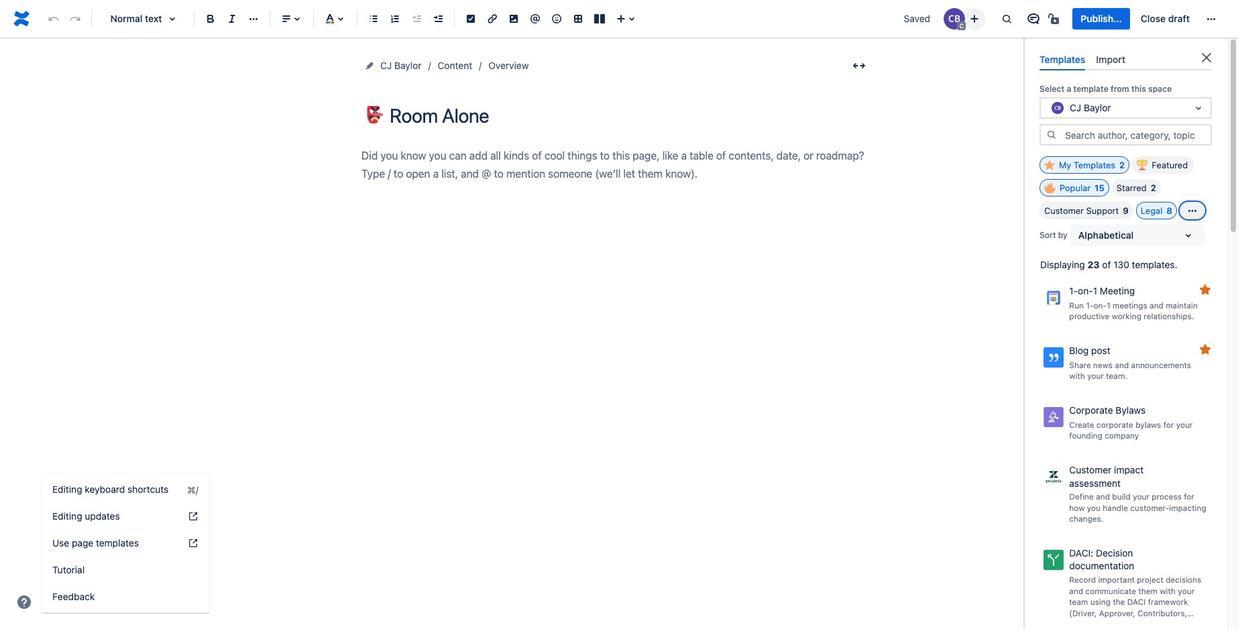 Task type: describe. For each thing, give the bounding box(es) containing it.
no restrictions image
[[1048, 11, 1064, 27]]

starred
[[1117, 183, 1148, 193]]

feedback button
[[42, 584, 209, 611]]

project
[[1138, 575, 1164, 585]]

daci
[[1128, 597, 1147, 608]]

corporate bylaws create corporate bylaws for your founding company
[[1070, 405, 1194, 441]]

my templates
[[1060, 160, 1116, 171]]

Give this page a title text field
[[390, 105, 872, 127]]

page
[[72, 538, 93, 549]]

make page full-width image
[[852, 58, 868, 74]]

maintain
[[1167, 301, 1199, 311]]

find and replace image
[[1000, 11, 1016, 27]]

confluence image
[[11, 8, 32, 30]]

customer-
[[1131, 503, 1170, 513]]

the
[[1114, 597, 1126, 608]]

link image
[[485, 11, 501, 27]]

news
[[1094, 360, 1114, 370]]

company
[[1106, 431, 1140, 441]]

close draft
[[1142, 13, 1191, 24]]

editing for editing updates
[[52, 511, 82, 522]]

layouts image
[[592, 11, 608, 27]]

your inside corporate bylaws create corporate bylaws for your founding company
[[1177, 420, 1194, 430]]

tab list containing templates
[[1035, 48, 1218, 71]]

assessment
[[1070, 478, 1122, 489]]

numbered list ⌘⇧7 image
[[387, 11, 403, 27]]

popular
[[1060, 183, 1091, 193]]

with inside blog post share news and announcements with your team.
[[1070, 371, 1086, 381]]

1 vertical spatial templates
[[1074, 160, 1116, 171]]

(driver,
[[1070, 609, 1098, 619]]

cj baylor image
[[945, 8, 966, 30]]

indent tab image
[[430, 11, 446, 27]]

align left image
[[279, 11, 295, 27]]

add image, video, or file image
[[506, 11, 522, 27]]

featured
[[1153, 160, 1189, 171]]

and inside blog post share news and announcements with your team.
[[1116, 360, 1130, 370]]

1 vertical spatial cj baylor
[[1071, 102, 1112, 113]]

working
[[1113, 312, 1142, 322]]

displaying 23 of 130 templates.
[[1041, 259, 1178, 271]]

them
[[1139, 586, 1158, 596]]

and inside 1-on-1 meeting run 1-on-1 meetings and maintain productive working relationships.
[[1150, 301, 1164, 311]]

overview link
[[489, 58, 529, 74]]

this
[[1132, 84, 1147, 94]]

keyboard
[[85, 484, 125, 495]]

publish... button
[[1073, 8, 1131, 30]]

editing updates
[[52, 511, 120, 522]]

0 vertical spatial 2
[[1120, 160, 1126, 171]]

changes.
[[1070, 514, 1104, 524]]

team.
[[1107, 371, 1128, 381]]

normal text button
[[97, 4, 189, 34]]

your inside blog post share news and announcements with your team.
[[1088, 371, 1105, 381]]

close
[[1142, 13, 1167, 24]]

bullet list ⌘⇧8 image
[[366, 11, 382, 27]]

shortcuts
[[128, 484, 169, 495]]

15
[[1095, 183, 1105, 193]]

search icon image
[[1047, 129, 1058, 140]]

1 horizontal spatial 1
[[1108, 301, 1111, 311]]

meeting
[[1101, 285, 1136, 297]]

Search author, category, topic field
[[1062, 126, 1211, 144]]

content
[[438, 60, 473, 71]]

0 vertical spatial 1-
[[1070, 285, 1079, 297]]

framework
[[1149, 597, 1189, 608]]

1 vertical spatial help image
[[16, 595, 32, 611]]

my
[[1060, 160, 1072, 171]]

⌘/
[[187, 484, 199, 496]]

bold ⌘b image
[[203, 11, 219, 27]]

productive
[[1070, 312, 1110, 322]]

your inside 'customer impact assessment define and build your process for how you handle customer-impacting changes.'
[[1134, 492, 1150, 502]]

9
[[1124, 206, 1130, 216]]

decision
[[1097, 548, 1134, 559]]

customer impact assessment define and build your process for how you handle customer-impacting changes.
[[1070, 464, 1207, 524]]

templates.
[[1133, 259, 1178, 271]]

for inside corporate bylaws create corporate bylaws for your founding company
[[1164, 420, 1175, 430]]

support
[[1087, 206, 1120, 216]]

bylaws
[[1136, 420, 1162, 430]]

open image
[[1191, 100, 1207, 116]]

table image
[[570, 11, 587, 27]]

0 vertical spatial on-
[[1079, 285, 1094, 297]]

cj baylor link
[[381, 58, 422, 74]]

23
[[1088, 259, 1100, 271]]

and inside the daci: decision documentation record important project decisions and communicate them with your team using the daci framework (driver, approver, contributors, informed).
[[1070, 586, 1084, 596]]

how
[[1070, 503, 1086, 513]]

relationships.
[[1145, 312, 1195, 322]]

1 horizontal spatial 1-
[[1087, 301, 1094, 311]]

0 horizontal spatial 1
[[1094, 285, 1098, 297]]

undo ⌘z image
[[46, 11, 62, 27]]

impact
[[1115, 464, 1145, 476]]

legal
[[1142, 206, 1163, 216]]

import
[[1097, 54, 1126, 65]]

more formatting image
[[246, 11, 262, 27]]

important
[[1099, 575, 1136, 585]]

help image
[[188, 538, 199, 549]]

communicate
[[1086, 586, 1137, 596]]

1 vertical spatial baylor
[[1085, 102, 1112, 113]]

close templates and import image
[[1199, 50, 1215, 66]]



Task type: locate. For each thing, give the bounding box(es) containing it.
1 vertical spatial on-
[[1094, 301, 1108, 311]]

space
[[1149, 84, 1173, 94]]

displaying
[[1041, 259, 1086, 271]]

None text field
[[1050, 101, 1053, 115]]

customer up the assessment
[[1070, 464, 1112, 476]]

130
[[1114, 259, 1130, 271]]

0 vertical spatial for
[[1164, 420, 1175, 430]]

impacting
[[1170, 503, 1207, 513]]

emoji image
[[549, 11, 565, 27]]

1-
[[1070, 285, 1079, 297], [1087, 301, 1094, 311]]

blog
[[1070, 345, 1090, 356]]

select a template from this space
[[1040, 84, 1173, 94]]

your right bylaws
[[1177, 420, 1194, 430]]

1 left meeting
[[1094, 285, 1098, 297]]

1 horizontal spatial on-
[[1094, 301, 1108, 311]]

templates inside tab list
[[1040, 54, 1086, 65]]

1 vertical spatial 1-
[[1087, 301, 1094, 311]]

0 horizontal spatial baylor
[[395, 60, 422, 71]]

1 horizontal spatial cj baylor
[[1071, 102, 1112, 113]]

0 vertical spatial baylor
[[395, 60, 422, 71]]

:japanese_goblin: image
[[366, 106, 384, 123], [366, 106, 384, 123]]

overview
[[489, 60, 529, 71]]

for inside 'customer impact assessment define and build your process for how you handle customer-impacting changes.'
[[1185, 492, 1195, 502]]

more categories image
[[1185, 203, 1201, 219]]

more image
[[1204, 11, 1220, 27]]

1 editing from the top
[[52, 484, 82, 495]]

0 vertical spatial customer
[[1045, 206, 1085, 216]]

help image
[[188, 511, 199, 522], [16, 595, 32, 611]]

founding
[[1070, 431, 1103, 441]]

1-on-1 meeting run 1-on-1 meetings and maintain productive working relationships.
[[1070, 285, 1199, 322]]

1 vertical spatial cj
[[1071, 102, 1082, 113]]

saved
[[904, 13, 931, 24]]

and up you
[[1097, 492, 1111, 502]]

define
[[1070, 492, 1095, 502]]

template
[[1074, 84, 1109, 94]]

approver,
[[1100, 609, 1136, 619]]

for up impacting
[[1185, 492, 1195, 502]]

using
[[1091, 597, 1111, 608]]

0 horizontal spatial with
[[1070, 371, 1086, 381]]

1 horizontal spatial help image
[[188, 511, 199, 522]]

mention image
[[528, 11, 544, 27]]

tab list
[[1035, 48, 1218, 71]]

by
[[1059, 230, 1068, 240]]

legal 8
[[1142, 206, 1173, 216]]

1 horizontal spatial with
[[1161, 586, 1176, 596]]

1 vertical spatial 2
[[1152, 183, 1157, 193]]

your inside the daci: decision documentation record important project decisions and communicate them with your team using the daci framework (driver, approver, contributors, informed).
[[1179, 586, 1195, 596]]

customer
[[1045, 206, 1085, 216], [1070, 464, 1112, 476]]

alphabetical button
[[1071, 225, 1205, 246]]

1 vertical spatial editing
[[52, 511, 82, 522]]

editing for editing keyboard shortcuts
[[52, 484, 82, 495]]

corporate
[[1097, 420, 1134, 430]]

use page templates
[[52, 538, 139, 549]]

editing updates link
[[42, 503, 209, 530]]

move this page image
[[364, 60, 375, 71]]

draft
[[1169, 13, 1191, 24]]

and up the team.
[[1116, 360, 1130, 370]]

0 vertical spatial templates
[[1040, 54, 1086, 65]]

0 vertical spatial with
[[1070, 371, 1086, 381]]

customer for customer support
[[1045, 206, 1085, 216]]

0 horizontal spatial help image
[[16, 595, 32, 611]]

with inside the daci: decision documentation record important project decisions and communicate them with your team using the daci framework (driver, approver, contributors, informed).
[[1161, 586, 1176, 596]]

2 up starred
[[1120, 160, 1126, 171]]

and up team
[[1070, 586, 1084, 596]]

and inside 'customer impact assessment define and build your process for how you handle customer-impacting changes.'
[[1097, 492, 1111, 502]]

0 vertical spatial help image
[[188, 511, 199, 522]]

cj baylor
[[381, 60, 422, 71], [1071, 102, 1112, 113]]

1- up the productive
[[1087, 301, 1094, 311]]

1 vertical spatial 1
[[1108, 301, 1111, 311]]

daci: decision documentation record important project decisions and communicate them with your team using the daci framework (driver, approver, contributors, informed).
[[1070, 548, 1202, 630]]

8
[[1167, 206, 1173, 216]]

cj baylor right move this page image
[[381, 60, 422, 71]]

2 editing from the top
[[52, 511, 82, 522]]

1 vertical spatial customer
[[1070, 464, 1112, 476]]

baylor down template
[[1085, 102, 1112, 113]]

customer support 9
[[1045, 206, 1130, 216]]

a
[[1067, 84, 1072, 94]]

publish...
[[1082, 13, 1123, 24]]

feedback
[[52, 591, 95, 603]]

editing
[[52, 484, 82, 495], [52, 511, 82, 522]]

meetings
[[1113, 301, 1148, 311]]

invite to edit image
[[967, 10, 984, 27]]

sort
[[1040, 230, 1057, 240]]

daci:
[[1070, 548, 1094, 559]]

customer for customer impact assessment
[[1070, 464, 1112, 476]]

1 vertical spatial for
[[1185, 492, 1195, 502]]

on- up the productive
[[1094, 301, 1108, 311]]

1 vertical spatial with
[[1161, 586, 1176, 596]]

starred 2
[[1117, 183, 1157, 193]]

templates up a
[[1040, 54, 1086, 65]]

1 down meeting
[[1108, 301, 1111, 311]]

customer inside 'customer impact assessment define and build your process for how you handle customer-impacting changes.'
[[1070, 464, 1112, 476]]

with down share
[[1070, 371, 1086, 381]]

0 horizontal spatial 1-
[[1070, 285, 1079, 297]]

bylaws
[[1116, 405, 1147, 416]]

0 horizontal spatial cj
[[381, 60, 392, 71]]

unstar 1-on-1 meeting image
[[1198, 282, 1214, 298]]

text
[[145, 13, 162, 24]]

with up framework
[[1161, 586, 1176, 596]]

0 vertical spatial cj baylor
[[381, 60, 422, 71]]

your
[[1088, 371, 1105, 381], [1177, 420, 1194, 430], [1134, 492, 1150, 502], [1179, 586, 1195, 596]]

and up relationships.
[[1150, 301, 1164, 311]]

unstar blog post image
[[1198, 342, 1214, 358]]

comment icon image
[[1026, 11, 1043, 27]]

1 horizontal spatial cj
[[1071, 102, 1082, 113]]

1 horizontal spatial 2
[[1152, 183, 1157, 193]]

informed).
[[1070, 620, 1109, 630]]

announcements
[[1132, 360, 1192, 370]]

help image left feedback
[[16, 595, 32, 611]]

action item image
[[463, 11, 479, 27]]

share
[[1070, 360, 1092, 370]]

featured button
[[1133, 157, 1195, 174]]

your down news
[[1088, 371, 1105, 381]]

tutorial button
[[42, 557, 209, 584]]

normal
[[110, 13, 143, 24]]

updates
[[85, 511, 120, 522]]

1 horizontal spatial baylor
[[1085, 102, 1112, 113]]

your down decisions
[[1179, 586, 1195, 596]]

documentation
[[1070, 561, 1135, 572]]

customer up by
[[1045, 206, 1085, 216]]

redo ⌘⇧z image
[[67, 11, 83, 27]]

process
[[1153, 492, 1183, 502]]

cj right move this page image
[[381, 60, 392, 71]]

1- up run
[[1070, 285, 1079, 297]]

cj baylor down template
[[1071, 102, 1112, 113]]

italic ⌘i image
[[224, 11, 240, 27]]

from
[[1111, 84, 1130, 94]]

baylor
[[395, 60, 422, 71], [1085, 102, 1112, 113]]

confluence image
[[11, 8, 32, 30]]

content link
[[438, 58, 473, 74]]

editing up use
[[52, 511, 82, 522]]

you
[[1088, 503, 1101, 513]]

select
[[1040, 84, 1065, 94]]

baylor right move this page image
[[395, 60, 422, 71]]

2 right starred
[[1152, 183, 1157, 193]]

handle
[[1104, 503, 1129, 513]]

corporate
[[1070, 405, 1114, 416]]

alphabetical
[[1079, 230, 1134, 241]]

contributors,
[[1138, 609, 1188, 619]]

for right bylaws
[[1164, 420, 1175, 430]]

0 vertical spatial 1
[[1094, 285, 1098, 297]]

your up customer-
[[1134, 492, 1150, 502]]

0 horizontal spatial 2
[[1120, 160, 1126, 171]]

normal text
[[110, 13, 162, 24]]

Main content area, start typing to enter text. text field
[[362, 147, 872, 184]]

close draft button
[[1134, 8, 1199, 30]]

on-
[[1079, 285, 1094, 297], [1094, 301, 1108, 311]]

baylor inside cj baylor link
[[395, 60, 422, 71]]

0 horizontal spatial on-
[[1079, 285, 1094, 297]]

cj down a
[[1071, 102, 1082, 113]]

on- up run
[[1079, 285, 1094, 297]]

templates
[[96, 538, 139, 549]]

0 horizontal spatial for
[[1164, 420, 1175, 430]]

use
[[52, 538, 69, 549]]

outdent ⇧tab image
[[409, 11, 425, 27]]

sort by
[[1040, 230, 1068, 240]]

1 horizontal spatial for
[[1185, 492, 1195, 502]]

0 vertical spatial cj
[[381, 60, 392, 71]]

help image inside editing updates link
[[188, 511, 199, 522]]

create
[[1070, 420, 1095, 430]]

help image up help icon
[[188, 511, 199, 522]]

0 horizontal spatial cj baylor
[[381, 60, 422, 71]]

editing keyboard shortcuts
[[52, 484, 169, 495]]

0 vertical spatial editing
[[52, 484, 82, 495]]

run
[[1070, 301, 1085, 311]]

templates
[[1040, 54, 1086, 65], [1074, 160, 1116, 171]]

record
[[1070, 575, 1097, 585]]

post
[[1092, 345, 1111, 356]]

tutorial
[[52, 564, 85, 576]]

build
[[1113, 492, 1132, 502]]

team
[[1070, 597, 1089, 608]]

editing up the editing updates
[[52, 484, 82, 495]]

templates up 15
[[1074, 160, 1116, 171]]

cj
[[381, 60, 392, 71], [1071, 102, 1082, 113]]



Task type: vqa. For each thing, say whether or not it's contained in the screenshot.
to for create
no



